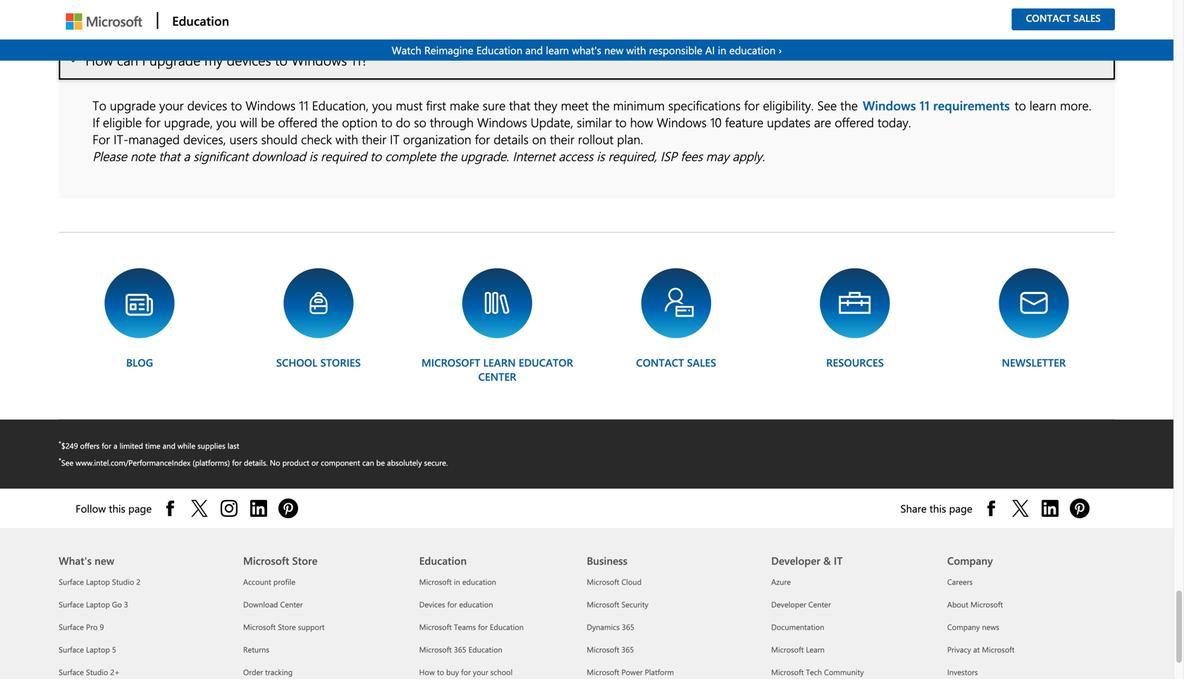 Task type: locate. For each thing, give the bounding box(es) containing it.
your
[[159, 97, 184, 113], [473, 667, 489, 677]]

so
[[414, 113, 427, 130]]

1 horizontal spatial contact sales link
[[1027, 11, 1102, 24]]

laptop up the "surface laptop go 3"
[[86, 576, 110, 587]]

surface left "pro"
[[59, 622, 84, 632]]

go
[[112, 599, 122, 610]]

see down the $249
[[61, 457, 74, 468]]

1 vertical spatial studio
[[86, 667, 108, 677]]

for right offers
[[102, 440, 111, 451]]

the left the option
[[321, 113, 339, 130]]

for
[[93, 130, 110, 147]]

1 vertical spatial devices
[[187, 97, 227, 113]]

significant
[[193, 147, 248, 164]]

11
[[299, 97, 309, 113], [920, 97, 930, 113]]

microsoft learn
[[772, 644, 825, 655]]

your inside footer resource links element
[[473, 667, 489, 677]]

contact sales link
[[1027, 11, 1102, 24], [635, 266, 718, 371]]

2 company from the top
[[948, 622, 981, 632]]

11 up check
[[299, 97, 309, 113]]

share this page on pintrest. image
[[1069, 497, 1092, 520]]

windows up should on the left of page
[[246, 97, 296, 113]]

1 horizontal spatial 11
[[920, 97, 930, 113]]

new inside 'link'
[[605, 43, 624, 57]]

upgrade right i
[[150, 50, 201, 69]]

2 vertical spatial laptop
[[86, 644, 110, 655]]

4 surface from the top
[[59, 644, 84, 655]]

1 vertical spatial new
[[95, 554, 114, 568]]

surface down surface laptop 5
[[59, 667, 84, 677]]

you
[[372, 97, 393, 113], [216, 113, 237, 130]]

your up managed
[[159, 97, 184, 113]]

0 horizontal spatial a
[[114, 440, 117, 451]]

you left will
[[216, 113, 237, 130]]

eligibility.
[[764, 97, 814, 113]]

internet
[[513, 147, 556, 164]]

microsoft down microsoft learn
[[772, 667, 804, 677]]

developer
[[772, 554, 821, 568], [772, 599, 807, 610]]

1 vertical spatial be
[[377, 457, 385, 468]]

resources
[[827, 355, 884, 369]]

1 vertical spatial contact sales link
[[635, 266, 718, 371]]

1 vertical spatial contact sales
[[637, 355, 717, 369]]

learn inside to upgrade your devices to windows 11 education, you must first make sure that they meet the minimum specifications for eligibility. see the windows 11 requirements to learn more. if eligible for upgrade, you will be offered the option to do so through windows update, similar to how windows 10 feature updates are offered today. for it-managed devices, users should check with their it organization for details on their rollout plan. please note that a significant download is required to complete the upgrade. internet access is required, isp fees may apply.
[[1030, 97, 1057, 113]]

dynamics 365 link
[[587, 622, 635, 632]]

surface up surface pro 9 link at the bottom left of the page
[[59, 599, 84, 610]]

microsoft
[[243, 554, 289, 568], [419, 576, 452, 587], [587, 576, 620, 587], [587, 599, 620, 610], [971, 599, 1004, 610], [243, 622, 276, 632], [419, 622, 452, 632], [419, 644, 452, 655], [587, 644, 620, 655], [772, 644, 804, 655], [983, 644, 1015, 655], [587, 667, 620, 677], [772, 667, 804, 677]]

and inside * $249 offers for a limited time and while supplies last * see www.intel.com/performanceindex (platforms) for details.  no product or component can be absolutely secure.
[[163, 440, 176, 451]]

* $249 offers for a limited time and while supplies last * see www.intel.com/performanceindex (platforms) for details.  no product or component can be absolutely secure.
[[59, 439, 448, 468]]

new right 'what's' at the top of page
[[605, 43, 624, 57]]

365 down teams
[[454, 644, 467, 655]]

it right &
[[834, 554, 843, 568]]

company up careers link at the bottom right
[[948, 554, 994, 568]]

developer & it heading
[[772, 528, 931, 570]]

1 horizontal spatial see
[[818, 97, 837, 113]]

follow the microsoft education twitter page. image
[[188, 497, 211, 520]]

education heading
[[419, 528, 579, 570]]

1 horizontal spatial can
[[363, 457, 374, 468]]

new
[[605, 43, 624, 57], [95, 554, 114, 568]]

0 vertical spatial see
[[818, 97, 837, 113]]

0 horizontal spatial be
[[261, 113, 275, 130]]

center
[[280, 599, 303, 610], [809, 599, 832, 610]]

1 their from the left
[[362, 130, 387, 147]]

a left limited on the bottom of the page
[[114, 440, 117, 451]]

0 horizontal spatial 11
[[299, 97, 309, 113]]

is left required
[[309, 147, 317, 164]]

1 vertical spatial a
[[114, 440, 117, 451]]

is right access
[[597, 147, 605, 164]]

while
[[178, 440, 196, 451]]

0 vertical spatial devices
[[227, 50, 271, 69]]

surface pro 9 link
[[59, 622, 104, 632]]

1 horizontal spatial with
[[627, 43, 647, 57]]

with inside to upgrade your devices to windows 11 education, you must first make sure that they meet the minimum specifications for eligibility. see the windows 11 requirements to learn more. if eligible for upgrade, you will be offered the option to do so through windows update, similar to how windows 10 feature updates are offered today. for it-managed devices, users should check with their it organization for details on their rollout plan. please note that a significant download is required to complete the upgrade. internet access is required, isp fees may apply.
[[336, 130, 359, 147]]

www.intel.com/performanceindex link
[[76, 457, 191, 468]]

education up microsoft teams for education link
[[459, 599, 493, 610]]

microsoft for microsoft cloud
[[587, 576, 620, 587]]

0 vertical spatial in
[[718, 43, 727, 57]]

follow the microsoft education pintrest page. image
[[277, 497, 300, 520]]

surface laptop go 3 link
[[59, 599, 128, 610]]

0 horizontal spatial their
[[362, 130, 387, 147]]

to left buy
[[437, 667, 444, 677]]

how left buy
[[419, 667, 435, 677]]

learn left 'what's' at the top of page
[[546, 43, 569, 57]]

education
[[730, 43, 776, 57], [463, 576, 497, 587], [459, 599, 493, 610]]

1 horizontal spatial contact
[[1027, 11, 1072, 24]]

developer inside heading
[[772, 554, 821, 568]]

devices right my
[[227, 50, 271, 69]]

0 vertical spatial that
[[509, 97, 531, 113]]

windows up upgrade.
[[477, 113, 528, 130]]

0 horizontal spatial new
[[95, 554, 114, 568]]

careers link
[[948, 576, 974, 587]]

0 vertical spatial contact sales
[[1027, 11, 1102, 24]]

surface for surface studio 2+
[[59, 667, 84, 677]]

store inside heading
[[292, 554, 318, 568]]

1 vertical spatial education
[[463, 576, 497, 587]]

in up devices for education link at the bottom
[[454, 576, 460, 587]]

this for share
[[930, 501, 947, 515]]

0 horizontal spatial see
[[61, 457, 74, 468]]

0 vertical spatial developer
[[772, 554, 821, 568]]

1 horizontal spatial is
[[597, 147, 605, 164]]

* down the $249
[[59, 456, 61, 464]]

0 horizontal spatial in
[[454, 576, 460, 587]]

their right on
[[550, 130, 575, 147]]

1 vertical spatial learn
[[1030, 97, 1057, 113]]

1 horizontal spatial learn
[[1030, 97, 1057, 113]]

new inside heading
[[95, 554, 114, 568]]

that right note
[[159, 147, 180, 164]]

1 horizontal spatial be
[[377, 457, 385, 468]]

microsoft down download
[[243, 622, 276, 632]]

can left i
[[117, 50, 138, 69]]

1 this from the left
[[109, 501, 126, 515]]

ai
[[706, 43, 715, 57]]

1 horizontal spatial your
[[473, 667, 489, 677]]

0 vertical spatial sales
[[1074, 11, 1102, 24]]

be left absolutely
[[377, 457, 385, 468]]

documentation
[[772, 622, 825, 632]]

sales
[[1074, 11, 1102, 24], [687, 355, 717, 369]]

with left the responsible
[[627, 43, 647, 57]]

order tracking link
[[243, 667, 293, 677]]

1 horizontal spatial sales
[[1074, 11, 1102, 24]]

details
[[494, 130, 529, 147]]

* left offers
[[59, 439, 61, 447]]

1 horizontal spatial a
[[184, 147, 190, 164]]

1 horizontal spatial this
[[930, 501, 947, 515]]

studio
[[112, 576, 134, 587], [86, 667, 108, 677]]

1 vertical spatial that
[[159, 147, 180, 164]]

365
[[622, 622, 635, 632], [454, 644, 467, 655], [622, 644, 634, 655]]

microsoft for microsoft tech community
[[772, 667, 804, 677]]

1 vertical spatial with
[[336, 130, 359, 147]]

a inside * $249 offers for a limited time and while supplies last * see www.intel.com/performanceindex (platforms) for details.  no product or component can be absolutely secure.
[[114, 440, 117, 451]]

a down upgrade,
[[184, 147, 190, 164]]

developer center
[[772, 599, 832, 610]]

11 right today.
[[920, 97, 930, 113]]

through
[[430, 113, 474, 130]]

a
[[184, 147, 190, 164], [114, 440, 117, 451]]

page for follow this page
[[128, 501, 152, 515]]

2 developer from the top
[[772, 599, 807, 610]]

news
[[983, 622, 1000, 632]]

support
[[298, 622, 325, 632]]

school
[[276, 355, 318, 369]]

5 surface from the top
[[59, 667, 84, 677]]

microsoft up account profile link on the left of page
[[243, 554, 289, 568]]

to left "do"
[[381, 113, 393, 130]]

1 vertical spatial laptop
[[86, 599, 110, 610]]

3 surface from the top
[[59, 622, 84, 632]]

1 horizontal spatial it
[[834, 554, 843, 568]]

profile
[[274, 576, 296, 587]]

0 horizontal spatial can
[[117, 50, 138, 69]]

you left "do"
[[372, 97, 393, 113]]

365 for business
[[622, 644, 634, 655]]

1 vertical spatial it
[[834, 554, 843, 568]]

0 horizontal spatial offered
[[278, 113, 318, 130]]

your inside to upgrade your devices to windows 11 education, you must first make sure that they meet the minimum specifications for eligibility. see the windows 11 requirements to learn more. if eligible for upgrade, you will be offered the option to do so through windows update, similar to how windows 10 feature updates are offered today. for it-managed devices, users should check with their it organization for details on their rollout plan. please note that a significant download is required to complete the upgrade. internet access is required, isp fees may apply.
[[159, 97, 184, 113]]

newsletter link
[[998, 266, 1071, 371]]

to right my
[[275, 50, 288, 69]]

1 page from the left
[[128, 501, 152, 515]]

for right eligible at left top
[[145, 113, 161, 130]]

2 vertical spatial education
[[459, 599, 493, 610]]

or
[[312, 457, 319, 468]]

community
[[825, 667, 864, 677]]

11?
[[351, 50, 368, 69]]

stories
[[321, 355, 361, 369]]

3 laptop from the top
[[86, 644, 110, 655]]

0 vertical spatial laptop
[[86, 576, 110, 587]]

to inside the how can i upgrade my devices to windows 11? dropdown button
[[275, 50, 288, 69]]

0 horizontal spatial page
[[128, 501, 152, 515]]

1 vertical spatial developer
[[772, 599, 807, 610]]

for right devices
[[448, 599, 457, 610]]

for right teams
[[478, 622, 488, 632]]

1 laptop from the top
[[86, 576, 110, 587]]

devices,
[[183, 130, 226, 147]]

today.
[[878, 113, 912, 130]]

school
[[491, 667, 513, 677]]

how for how can i upgrade my devices to windows 11?
[[86, 50, 113, 69]]

see inside * $249 offers for a limited time and while supplies last * see www.intel.com/performanceindex (platforms) for details.  no product or component can be absolutely secure.
[[61, 457, 74, 468]]

microsoft inside heading
[[243, 554, 289, 568]]

how inside dropdown button
[[86, 50, 113, 69]]

1 is from the left
[[309, 147, 317, 164]]

1 horizontal spatial their
[[550, 130, 575, 147]]

that right sure
[[509, 97, 531, 113]]

microsoft down dynamics
[[587, 644, 620, 655]]

1 vertical spatial sales
[[687, 355, 717, 369]]

how to buy for your school link
[[419, 667, 513, 677]]

0 vertical spatial and
[[526, 43, 543, 57]]

requirements
[[934, 97, 1011, 113]]

microsoftlogo image
[[66, 13, 142, 30]]

center for microsoft
[[280, 599, 303, 610]]

azure link
[[772, 576, 791, 587]]

developer down azure
[[772, 599, 807, 610]]

1 vertical spatial store
[[278, 622, 296, 632]]

follow
[[76, 501, 106, 515]]

1 offered from the left
[[278, 113, 318, 130]]

upgrade inside to upgrade your devices to windows 11 education, you must first make sure that they meet the minimum specifications for eligibility. see the windows 11 requirements to learn more. if eligible for upgrade, you will be offered the option to do so through windows update, similar to how windows 10 feature updates are offered today. for it-managed devices, users should check with their it organization for details on their rollout plan. please note that a significant download is required to complete the upgrade. internet access is required, isp fees may apply.
[[110, 97, 156, 113]]

surface laptop 5 link
[[59, 644, 116, 655]]

studio left "2+"
[[86, 667, 108, 677]]

0 vertical spatial upgrade
[[150, 50, 201, 69]]

educator
[[519, 355, 574, 369]]

microsoft for microsoft power platform
[[587, 667, 620, 677]]

this right 'follow'
[[109, 501, 126, 515]]

share
[[901, 501, 927, 515]]

your left school
[[473, 667, 489, 677]]

be right will
[[261, 113, 275, 130]]

0 vertical spatial company
[[948, 554, 994, 568]]

with inside 'link'
[[627, 43, 647, 57]]

and right time
[[163, 440, 176, 451]]

microsoft down business
[[587, 576, 620, 587]]

about
[[948, 599, 969, 610]]

(platforms)
[[193, 457, 230, 468]]

see right eligibility.
[[818, 97, 837, 113]]

0 vertical spatial a
[[184, 147, 190, 164]]

business heading
[[587, 528, 755, 570]]

0 vertical spatial with
[[627, 43, 647, 57]]

store
[[292, 554, 318, 568], [278, 622, 296, 632]]

0 vertical spatial your
[[159, 97, 184, 113]]

2 this from the left
[[930, 501, 947, 515]]

0 horizontal spatial and
[[163, 440, 176, 451]]

0 vertical spatial it
[[390, 130, 400, 147]]

education right reimagine on the left top
[[477, 43, 523, 57]]

their
[[362, 130, 387, 147], [550, 130, 575, 147]]

0 vertical spatial how
[[86, 50, 113, 69]]

i
[[142, 50, 146, 69]]

company inside heading
[[948, 554, 994, 568]]

how down microsoftlogo
[[86, 50, 113, 69]]

store left support
[[278, 622, 296, 632]]

0 vertical spatial education
[[730, 43, 776, 57]]

1 vertical spatial can
[[363, 457, 374, 468]]

resources link
[[819, 266, 892, 371]]

is
[[309, 147, 317, 164], [597, 147, 605, 164]]

microsoft cloud
[[587, 576, 642, 587]]

1 horizontal spatial and
[[526, 43, 543, 57]]

1 vertical spatial in
[[454, 576, 460, 587]]

0 horizontal spatial learn
[[546, 43, 569, 57]]

microsoft down devices
[[419, 622, 452, 632]]

2 laptop from the top
[[86, 599, 110, 610]]

1 vertical spatial your
[[473, 667, 489, 677]]

how to buy for your school
[[419, 667, 513, 677]]

center up documentation 'link'
[[809, 599, 832, 610]]

365 up microsoft power platform
[[622, 644, 634, 655]]

0 vertical spatial be
[[261, 113, 275, 130]]

microsoft up buy
[[419, 644, 452, 655]]

buy
[[447, 667, 459, 677]]

9
[[100, 622, 104, 632]]

upgrade right the to
[[110, 97, 156, 113]]

2 surface from the top
[[59, 599, 84, 610]]

it
[[390, 130, 400, 147], [834, 554, 843, 568]]

microsoft up devices
[[419, 576, 452, 587]]

0 horizontal spatial your
[[159, 97, 184, 113]]

managed
[[128, 130, 180, 147]]

watch reimagine education and learn what's new with responsible ai in education ›
[[392, 43, 782, 57]]

0 vertical spatial *
[[59, 439, 61, 447]]

page left follow the microsoft education facebook page. icon
[[128, 501, 152, 515]]

reimagine
[[425, 43, 474, 57]]

upgrade.
[[461, 147, 510, 164]]

microsoft down microsoft 365
[[587, 667, 620, 677]]

the down through
[[440, 147, 457, 164]]

be
[[261, 113, 275, 130], [377, 457, 385, 468]]

store up profile
[[292, 554, 318, 568]]

365 down the security
[[622, 622, 635, 632]]

platform
[[645, 667, 674, 677]]

studio left 2
[[112, 576, 134, 587]]

1 vertical spatial and
[[163, 440, 176, 451]]

0 vertical spatial store
[[292, 554, 318, 568]]

0 horizontal spatial this
[[109, 501, 126, 515]]

0 vertical spatial studio
[[112, 576, 134, 587]]

with right check
[[336, 130, 359, 147]]

1 surface from the top
[[59, 576, 84, 587]]

their left "do"
[[362, 130, 387, 147]]

how inside footer resource links element
[[419, 667, 435, 677]]

option
[[342, 113, 378, 130]]

1 11 from the left
[[299, 97, 309, 113]]

1 horizontal spatial offered
[[835, 113, 875, 130]]

windows left 11? at the top of page
[[292, 50, 347, 69]]

1 horizontal spatial in
[[718, 43, 727, 57]]

note
[[130, 147, 155, 164]]

surface for surface pro 9
[[59, 622, 84, 632]]

devices up devices,
[[187, 97, 227, 113]]

developer for developer & it
[[772, 554, 821, 568]]

2 center from the left
[[809, 599, 832, 610]]

company up privacy
[[948, 622, 981, 632]]

2
[[136, 576, 141, 587]]

learn left more.
[[1030, 97, 1057, 113]]

windows 11 requirements link
[[862, 95, 1012, 115]]

0 horizontal spatial it
[[390, 130, 400, 147]]

microsoft for microsoft 365 education
[[419, 644, 452, 655]]

to up users
[[231, 97, 242, 113]]

0 vertical spatial contact
[[1027, 11, 1072, 24]]

2 page from the left
[[950, 501, 973, 515]]

company for company news
[[948, 622, 981, 632]]

laptop left 5
[[86, 644, 110, 655]]

microsoft for microsoft teams for education
[[419, 622, 452, 632]]

developer for developer center
[[772, 599, 807, 610]]

microsoft up the news
[[971, 599, 1004, 610]]

surface down surface pro 9 link at the bottom left of the page
[[59, 644, 84, 655]]

0 horizontal spatial is
[[309, 147, 317, 164]]

1 horizontal spatial page
[[950, 501, 973, 515]]

1 company from the top
[[948, 554, 994, 568]]

1 vertical spatial see
[[61, 457, 74, 468]]

surface down what's
[[59, 576, 84, 587]]

dynamics 365
[[587, 622, 635, 632]]

education up microsoft in education
[[419, 554, 467, 568]]

to right required
[[370, 147, 382, 164]]

developer up azure link
[[772, 554, 821, 568]]

0 horizontal spatial center
[[280, 599, 303, 610]]

see inside to upgrade your devices to windows 11 education, you must first make sure that they meet the minimum specifications for eligibility. see the windows 11 requirements to learn more. if eligible for upgrade, you will be offered the option to do so through windows update, similar to how windows 10 feature updates are offered today. for it-managed devices, users should check with their it organization for details on their rollout plan. please note that a significant download is required to complete the upgrade. internet access is required, isp fees may apply.
[[818, 97, 837, 113]]

specifications
[[669, 97, 741, 113]]

0 horizontal spatial contact
[[637, 355, 685, 369]]

minimum
[[614, 97, 665, 113]]

offered up download
[[278, 113, 318, 130]]

microsoft security link
[[587, 599, 649, 610]]

1 vertical spatial *
[[59, 456, 61, 464]]

what's new heading
[[59, 528, 226, 570]]

to right requirements
[[1015, 97, 1027, 113]]

0 vertical spatial new
[[605, 43, 624, 57]]

time
[[145, 440, 161, 451]]

microsoft up dynamics
[[587, 599, 620, 610]]

microsoft store heading
[[243, 528, 403, 570]]

10
[[711, 113, 722, 130]]

1 center from the left
[[280, 599, 303, 610]]

store for microsoft store support
[[278, 622, 296, 632]]

0 horizontal spatial how
[[86, 50, 113, 69]]

in right ai
[[718, 43, 727, 57]]

1 vertical spatial company
[[948, 622, 981, 632]]

1 vertical spatial upgrade
[[110, 97, 156, 113]]

and inside 'link'
[[526, 43, 543, 57]]

1 developer from the top
[[772, 554, 821, 568]]

1 horizontal spatial how
[[419, 667, 435, 677]]

for right buy
[[461, 667, 471, 677]]

1 vertical spatial how
[[419, 667, 435, 677]]

1 horizontal spatial studio
[[112, 576, 134, 587]]

be inside * $249 offers for a limited time and while supplies last * see www.intel.com/performanceindex (platforms) for details.  no product or component can be absolutely secure.
[[377, 457, 385, 468]]

0 vertical spatial learn
[[546, 43, 569, 57]]

education up devices for education link at the bottom
[[463, 576, 497, 587]]

education inside "heading"
[[419, 554, 467, 568]]

center down profile
[[280, 599, 303, 610]]

2 their from the left
[[550, 130, 575, 147]]



Task type: vqa. For each thing, say whether or not it's contained in the screenshot.
Follow the Microsoft Education Pintrest page. icon
yes



Task type: describe. For each thing, give the bounding box(es) containing it.
microsoft for microsoft 365
[[587, 644, 620, 655]]

1 horizontal spatial you
[[372, 97, 393, 113]]

how
[[631, 113, 654, 130]]

careers
[[948, 576, 974, 587]]

1 * from the top
[[59, 439, 61, 447]]

this for follow
[[109, 501, 126, 515]]

access
[[559, 147, 594, 164]]

1 vertical spatial contact
[[637, 355, 685, 369]]

security
[[622, 599, 649, 610]]

company heading
[[948, 528, 1107, 570]]

the right are
[[841, 97, 858, 113]]

will
[[240, 113, 258, 130]]

complete
[[385, 147, 436, 164]]

microsoft tech community
[[772, 667, 864, 677]]

laptop for 5
[[86, 644, 110, 655]]

for left details
[[475, 130, 490, 147]]

education down microsoft teams for education link
[[469, 644, 503, 655]]

2 is from the left
[[597, 147, 605, 164]]

company news
[[948, 622, 1000, 632]]

pro
[[86, 622, 98, 632]]

developer center link
[[772, 599, 832, 610]]

share this page on linked in. image
[[1039, 497, 1062, 520]]

microsoft 365
[[587, 644, 634, 655]]

laptop for go
[[86, 599, 110, 610]]

upgrade,
[[164, 113, 213, 130]]

rollout
[[578, 130, 614, 147]]

if
[[93, 113, 99, 130]]

footer resource links element
[[0, 528, 1174, 679]]

download center link
[[243, 599, 303, 610]]

at
[[974, 644, 981, 655]]

fees
[[681, 147, 703, 164]]

follow the microsoft education facebook page. image
[[159, 497, 181, 520]]

education right teams
[[490, 622, 524, 632]]

0 horizontal spatial contact sales link
[[635, 266, 718, 371]]

are
[[815, 113, 832, 130]]

eligible
[[103, 113, 142, 130]]

microsoft right at
[[983, 644, 1015, 655]]

share this page on twitter. image
[[1010, 497, 1032, 520]]

can inside dropdown button
[[117, 50, 138, 69]]

microsoft in education
[[419, 576, 497, 587]]

education up my
[[172, 12, 229, 29]]

can inside * $249 offers for a limited time and while supplies last * see www.intel.com/performanceindex (platforms) for details.  no product or component can be absolutely secure.
[[363, 457, 374, 468]]

microsoft for microsoft store
[[243, 554, 289, 568]]

for left eligibility.
[[745, 97, 760, 113]]

follow the microsoft education linked in page. image
[[248, 497, 270, 520]]

order
[[243, 667, 263, 677]]

they
[[534, 97, 558, 113]]

devices for education
[[419, 599, 493, 610]]

developer & it
[[772, 554, 843, 568]]

0 horizontal spatial studio
[[86, 667, 108, 677]]

education inside 'link'
[[730, 43, 776, 57]]

microsoft for microsoft security
[[587, 599, 620, 610]]

surface pro 9
[[59, 622, 104, 632]]

supplies
[[198, 440, 226, 451]]

be inside to upgrade your devices to windows 11 education, you must first make sure that they meet the minimum specifications for eligibility. see the windows 11 requirements to learn more. if eligible for upgrade, you will be offered the option to do so through windows update, similar to how windows 10 feature updates are offered today. for it-managed devices, users should check with their it organization for details on their rollout plan. please note that a significant download is required to complete the upgrade. internet access is required, isp fees may apply.
[[261, 113, 275, 130]]

returns link
[[243, 644, 269, 655]]

1 horizontal spatial that
[[509, 97, 531, 113]]

page for share this page
[[950, 501, 973, 515]]

education link
[[157, 1, 234, 40]]

tech
[[806, 667, 823, 677]]

newsletter
[[1003, 355, 1067, 369]]

offers
[[80, 440, 100, 451]]

windows right are
[[863, 97, 917, 113]]

education for microsoft in education
[[463, 576, 497, 587]]

2 * from the top
[[59, 456, 61, 464]]

laptop for studio
[[86, 576, 110, 587]]

isp
[[661, 147, 678, 164]]

company for company
[[948, 554, 994, 568]]

surface for surface laptop 5
[[59, 644, 84, 655]]

microsoft for microsoft in education
[[419, 576, 452, 587]]

education inside 'link'
[[477, 43, 523, 57]]

a inside to upgrade your devices to windows 11 education, you must first make sure that they meet the minimum specifications for eligibility. see the windows 11 requirements to learn more. if eligible for upgrade, you will be offered the option to do so through windows update, similar to how windows 10 feature updates are offered today. for it-managed devices, users should check with their it organization for details on their rollout plan. please note that a significant download is required to complete the upgrade. internet access is required, isp fees may apply.
[[184, 147, 190, 164]]

returns
[[243, 644, 269, 655]]

0 horizontal spatial contact sales
[[637, 355, 717, 369]]

azure
[[772, 576, 791, 587]]

blog link
[[103, 266, 176, 371]]

microsoft learn educator center link
[[417, 266, 579, 385]]

upgrade inside dropdown button
[[150, 50, 201, 69]]

it inside to upgrade your devices to windows 11 education, you must first make sure that they meet the minimum specifications for eligibility. see the windows 11 requirements to learn more. if eligible for upgrade, you will be offered the option to do so through windows update, similar to how windows 10 feature updates are offered today. for it-managed devices, users should check with their it organization for details on their rollout plan. please note that a significant download is required to complete the upgrade. internet access is required, isp fees may apply.
[[390, 130, 400, 147]]

2+
[[110, 667, 120, 677]]

microsoft teams for education link
[[419, 622, 524, 632]]

microsoft store support
[[243, 622, 325, 632]]

about microsoft
[[948, 599, 1004, 610]]

2 11 from the left
[[920, 97, 930, 113]]

dynamics
[[587, 622, 620, 632]]

details.
[[244, 457, 268, 468]]

order tracking
[[243, 667, 293, 677]]

0 horizontal spatial sales
[[687, 355, 717, 369]]

investors
[[948, 667, 979, 677]]

surface studio 2+ link
[[59, 667, 120, 677]]

for down last
[[232, 457, 242, 468]]

devices inside to upgrade your devices to windows 11 education, you must first make sure that they meet the minimum specifications for eligibility. see the windows 11 requirements to learn more. if eligible for upgrade, you will be offered the option to do so through windows update, similar to how windows 10 feature updates are offered today. for it-managed devices, users should check with their it organization for details on their rollout plan. please note that a significant download is required to complete the upgrade. internet access is required, isp fees may apply.
[[187, 97, 227, 113]]

www.intel.com/performanceindex
[[76, 457, 191, 468]]

limited
[[120, 440, 143, 451]]

feature
[[726, 113, 764, 130]]

1 horizontal spatial contact sales
[[1027, 11, 1102, 24]]

investors link
[[948, 667, 979, 677]]

absolutely
[[387, 457, 422, 468]]

microsoft store support link
[[243, 622, 325, 632]]

learn
[[484, 355, 516, 369]]

2 offered from the left
[[835, 113, 875, 130]]

power
[[622, 667, 643, 677]]

required,
[[609, 147, 657, 164]]

microsoft 365 link
[[587, 644, 634, 655]]

windows left the 10
[[657, 113, 707, 130]]

it inside developer & it heading
[[834, 554, 843, 568]]

microsoft teams for education
[[419, 622, 524, 632]]

sure
[[483, 97, 506, 113]]

share this page
[[901, 501, 973, 515]]

0 horizontal spatial you
[[216, 113, 237, 130]]

devices
[[419, 599, 446, 610]]

to inside footer resource links element
[[437, 667, 444, 677]]

microsoft
[[422, 355, 481, 369]]

learn inside 'link'
[[546, 43, 569, 57]]

follow the microsoft education instagram. image
[[218, 497, 241, 520]]

microsoft learn link
[[772, 644, 825, 655]]

meet
[[561, 97, 589, 113]]

how for how to buy for your school
[[419, 667, 435, 677]]

&
[[824, 554, 831, 568]]

responsible
[[649, 43, 703, 57]]

windows inside dropdown button
[[292, 50, 347, 69]]

product
[[283, 457, 310, 468]]

0 horizontal spatial that
[[159, 147, 180, 164]]

0 vertical spatial contact sales link
[[1027, 11, 1102, 24]]

school stories link
[[275, 266, 362, 371]]

devices inside the how can i upgrade my devices to windows 11? dropdown button
[[227, 50, 271, 69]]

last
[[228, 440, 239, 451]]

microsoft 365 education
[[419, 644, 503, 655]]

microsoft power platform
[[587, 667, 674, 677]]

store for microsoft store
[[292, 554, 318, 568]]

the right meet
[[593, 97, 610, 113]]

microsoft cloud link
[[587, 576, 642, 587]]

make
[[450, 97, 479, 113]]

microsoft for microsoft learn
[[772, 644, 804, 655]]

to left how
[[616, 113, 627, 130]]

privacy at microsoft link
[[948, 644, 1015, 655]]

in inside 'link'
[[718, 43, 727, 57]]

365 for education
[[454, 644, 467, 655]]

surface for surface laptop go 3
[[59, 599, 84, 610]]

education for devices for education
[[459, 599, 493, 610]]

cloud
[[622, 576, 642, 587]]

surface for surface laptop studio 2
[[59, 576, 84, 587]]

must
[[396, 97, 423, 113]]

surface laptop 5
[[59, 644, 116, 655]]

share this page on facebook. image
[[980, 497, 1003, 520]]

teams
[[454, 622, 476, 632]]

›
[[779, 43, 782, 57]]

5
[[112, 644, 116, 655]]

devices for education link
[[419, 599, 493, 610]]

microsoft for microsoft store support
[[243, 622, 276, 632]]

center for developer
[[809, 599, 832, 610]]

documentation link
[[772, 622, 825, 632]]

no
[[270, 457, 280, 468]]



